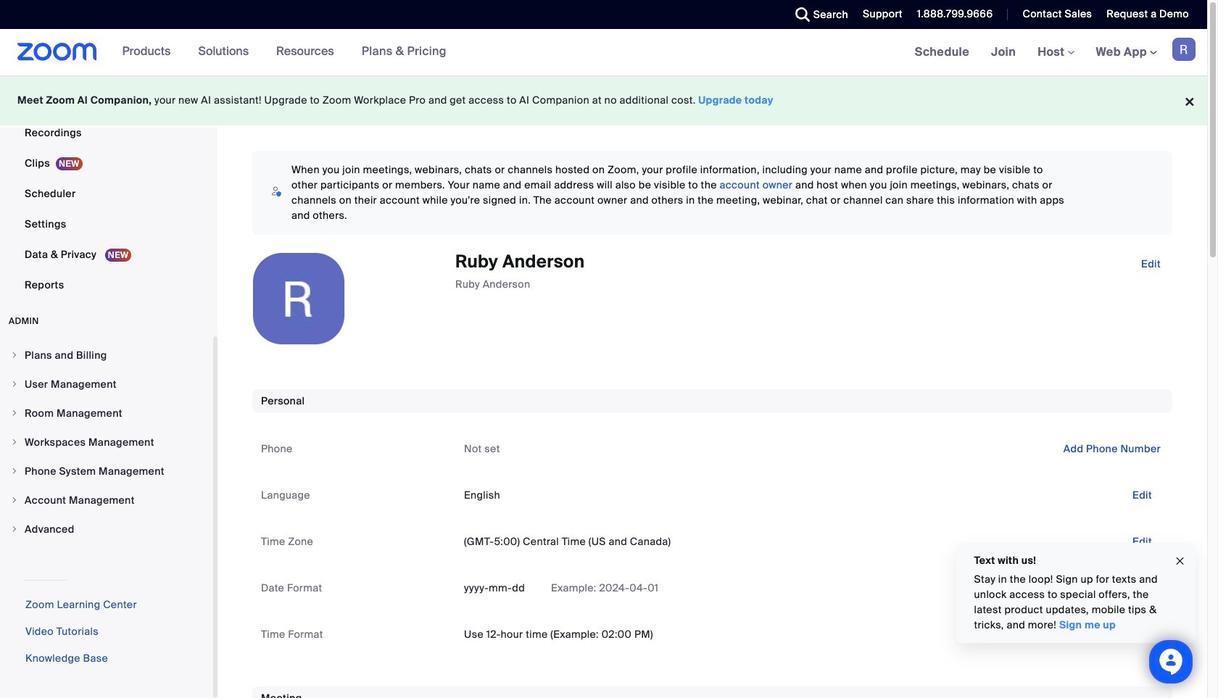 Task type: locate. For each thing, give the bounding box(es) containing it.
right image for fourth menu item from the top
[[10, 438, 19, 447]]

banner
[[0, 29, 1208, 76]]

2 right image from the top
[[10, 409, 19, 418]]

3 menu item from the top
[[0, 400, 213, 427]]

profile picture image
[[1173, 38, 1196, 61]]

3 right image from the top
[[10, 525, 19, 534]]

2 vertical spatial right image
[[10, 525, 19, 534]]

right image for 2nd menu item from the bottom
[[10, 496, 19, 505]]

personal menu menu
[[0, 0, 213, 301]]

menu item
[[0, 342, 213, 369], [0, 371, 213, 398], [0, 400, 213, 427], [0, 429, 213, 456], [0, 458, 213, 485], [0, 487, 213, 514], [0, 516, 213, 543]]

0 vertical spatial right image
[[10, 380, 19, 389]]

close image
[[1175, 553, 1187, 570]]

meetings navigation
[[904, 29, 1208, 76]]

right image for second menu item from the top
[[10, 380, 19, 389]]

2 right image from the top
[[10, 438, 19, 447]]

product information navigation
[[111, 29, 458, 75]]

1 right image from the top
[[10, 351, 19, 360]]

footer
[[0, 75, 1208, 126]]

4 right image from the top
[[10, 496, 19, 505]]

edit user photo image
[[287, 292, 311, 305]]

1 right image from the top
[[10, 380, 19, 389]]

user photo image
[[253, 253, 345, 345]]

3 right image from the top
[[10, 467, 19, 476]]

right image
[[10, 351, 19, 360], [10, 409, 19, 418], [10, 467, 19, 476], [10, 496, 19, 505]]

1 vertical spatial right image
[[10, 438, 19, 447]]

right image
[[10, 380, 19, 389], [10, 438, 19, 447], [10, 525, 19, 534]]

1 menu item from the top
[[0, 342, 213, 369]]

right image for 1st menu item
[[10, 351, 19, 360]]



Task type: vqa. For each thing, say whether or not it's contained in the screenshot.
User photo at top
yes



Task type: describe. For each thing, give the bounding box(es) containing it.
right image for third menu item
[[10, 409, 19, 418]]

6 menu item from the top
[[0, 487, 213, 514]]

7 menu item from the top
[[0, 516, 213, 543]]

5 menu item from the top
[[0, 458, 213, 485]]

right image for 1st menu item from the bottom of the admin menu menu
[[10, 525, 19, 534]]

right image for fifth menu item from the top of the admin menu menu
[[10, 467, 19, 476]]

4 menu item from the top
[[0, 429, 213, 456]]

admin menu menu
[[0, 342, 213, 545]]

zoom logo image
[[17, 43, 97, 61]]

2 menu item from the top
[[0, 371, 213, 398]]



